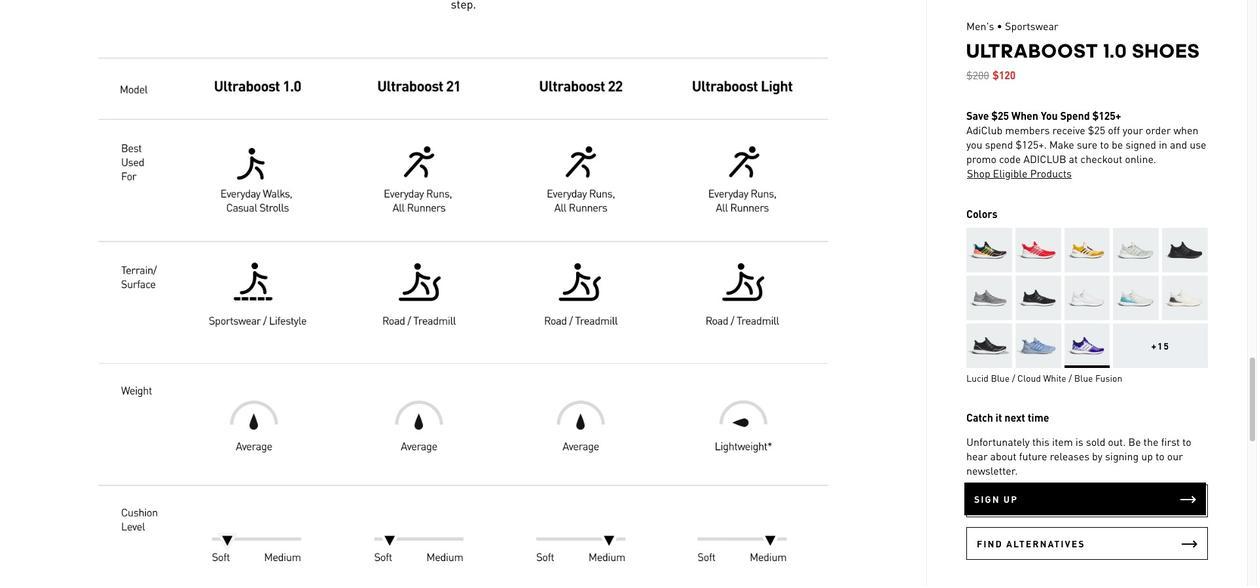 Task type: locate. For each thing, give the bounding box(es) containing it.
+15
[[1152, 340, 1170, 352]]

sign
[[975, 493, 1001, 505]]

to
[[1101, 138, 1110, 151], [1183, 435, 1192, 449], [1156, 449, 1165, 463]]

1 vertical spatial up
[[1004, 493, 1018, 505]]

0 horizontal spatial to
[[1101, 138, 1110, 151]]

0 horizontal spatial up
[[1004, 493, 1018, 505]]

1 horizontal spatial /
[[1069, 372, 1072, 384]]

find alternatives button
[[967, 527, 1208, 560]]

save $25 when you spend $125+ adiclub members receive $25 off your order when you spend $125+. make sure to be signed in and use promo code adiclub at checkout online. shop eligible products
[[967, 109, 1207, 180]]

adiclub
[[967, 123, 1003, 137]]

item
[[1053, 435, 1073, 449]]

sign up
[[975, 493, 1018, 505]]

product color: cloud white / cloud white / cloud white image
[[1065, 276, 1110, 320]]

product color: lucid blue / cloud white / blue fusion image
[[1065, 324, 1110, 368]]

0 horizontal spatial blue
[[991, 372, 1010, 384]]

up inside unfortunately this item is sold out. be the first to hear about future releases by signing up to our newsletter.
[[1142, 449, 1153, 463]]

product color: grey three / grey five / core black image
[[967, 276, 1012, 320]]

you
[[1041, 109, 1058, 122]]

in
[[1159, 138, 1168, 151]]

/ left cloud
[[1012, 372, 1016, 384]]

up down the
[[1142, 449, 1153, 463]]

1 horizontal spatial blue
[[1075, 372, 1093, 384]]

0 horizontal spatial /
[[1012, 372, 1016, 384]]

0 vertical spatial to
[[1101, 138, 1110, 151]]

1 vertical spatial $25
[[1088, 123, 1106, 137]]

white
[[1044, 372, 1067, 384]]

up
[[1142, 449, 1153, 463], [1004, 493, 1018, 505]]

up right sign
[[1004, 493, 1018, 505]]

be
[[1129, 435, 1141, 449]]

$25
[[992, 109, 1009, 122], [1088, 123, 1106, 137]]

catch it next time
[[967, 411, 1050, 424]]

to left be
[[1101, 138, 1110, 151]]

sold
[[1086, 435, 1106, 449]]

lucid
[[967, 372, 989, 384]]

up inside button
[[1004, 493, 1018, 505]]

time
[[1028, 411, 1050, 424]]

order
[[1146, 123, 1171, 137]]

0 horizontal spatial $25
[[992, 109, 1009, 122]]

product color: core black / core black / beam green image
[[1163, 228, 1208, 272], [1016, 276, 1061, 320]]

sign up button
[[965, 483, 1206, 515]]

2 blue from the left
[[1075, 372, 1093, 384]]

+15 button
[[1114, 324, 1208, 368]]

1 blue from the left
[[991, 372, 1010, 384]]

first
[[1162, 435, 1180, 449]]

about
[[991, 449, 1017, 463]]

sure
[[1077, 138, 1098, 151]]

make
[[1050, 138, 1075, 151]]

$25 up adiclub
[[992, 109, 1009, 122]]

spend
[[1061, 109, 1090, 122]]

blue left fusion
[[1075, 372, 1093, 384]]

2 horizontal spatial to
[[1183, 435, 1192, 449]]

newsletter.
[[967, 464, 1018, 477]]

product color: cloud white / team maroon / team colleg gold image
[[1065, 228, 1110, 272]]

2 vertical spatial to
[[1156, 449, 1165, 463]]

product color: core black / core black / beam green image up "product color: off white / off white / core black" image
[[1163, 228, 1208, 272]]

our
[[1168, 449, 1183, 463]]

1 vertical spatial to
[[1183, 435, 1192, 449]]

spend
[[985, 138, 1013, 151]]

hear
[[967, 449, 988, 463]]

1 horizontal spatial $25
[[1088, 123, 1106, 137]]

blue right lucid
[[991, 372, 1010, 384]]

product color: crystal white / crystal white / preloved blue image
[[1114, 276, 1159, 320]]

1 horizontal spatial up
[[1142, 449, 1153, 463]]

the
[[1144, 435, 1159, 449]]

alternatives
[[1007, 538, 1086, 550]]

off
[[1108, 123, 1120, 137]]

1 horizontal spatial product color: core black / core black / beam green image
[[1163, 228, 1208, 272]]

0 horizontal spatial product color: core black / core black / beam green image
[[1016, 276, 1061, 320]]

$120
[[993, 68, 1016, 82]]

product color: active red / active red / core black image
[[1016, 228, 1061, 272]]

/ right white
[[1069, 372, 1072, 384]]

to left our
[[1156, 449, 1165, 463]]

blue
[[991, 372, 1010, 384], [1075, 372, 1093, 384]]

$125+
[[1093, 109, 1122, 122]]

product color: off white / off white / core black image
[[1163, 276, 1208, 320]]

ultraboost
[[967, 39, 1099, 62]]

/
[[1012, 372, 1016, 384], [1069, 372, 1072, 384]]

eligible
[[993, 166, 1028, 180]]

products
[[1031, 166, 1072, 180]]

$25 up sure
[[1088, 123, 1106, 137]]

0 vertical spatial up
[[1142, 449, 1153, 463]]

to right first
[[1183, 435, 1192, 449]]

0 vertical spatial product color: core black / core black / beam green image
[[1163, 228, 1208, 272]]

find alternatives
[[977, 538, 1086, 550]]

2 / from the left
[[1069, 372, 1072, 384]]

signed
[[1126, 138, 1157, 151]]

product color: core black / core black / bright blue image
[[967, 228, 1012, 272]]

code
[[999, 152, 1021, 166]]

product color: core black / core black / beam green image up product color: blue dawn / blue dawn / blue fusion image
[[1016, 276, 1061, 320]]



Task type: describe. For each thing, give the bounding box(es) containing it.
0 vertical spatial $25
[[992, 109, 1009, 122]]

product color: core black / core black / wonder quartz image
[[967, 324, 1012, 368]]

men's • sportswear ultraboost 1.0 shoes $200 $120
[[967, 19, 1201, 82]]

product color: linen green / linen green / silver green image
[[1114, 228, 1159, 272]]

by
[[1093, 449, 1103, 463]]

it
[[996, 411, 1002, 424]]

$200
[[967, 68, 990, 82]]

1 / from the left
[[1012, 372, 1016, 384]]

1 horizontal spatial to
[[1156, 449, 1165, 463]]

shop eligible products link
[[967, 166, 1073, 181]]

online.
[[1125, 152, 1157, 166]]

this
[[1033, 435, 1050, 449]]

adiclub
[[1024, 152, 1067, 166]]

find
[[977, 538, 1003, 550]]

shoes
[[1133, 39, 1201, 62]]

when
[[1012, 109, 1039, 122]]

catch
[[967, 411, 994, 424]]

lucid blue / cloud white / blue fusion
[[967, 372, 1123, 384]]

checkout
[[1081, 152, 1123, 166]]

product color: blue dawn / blue dawn / blue fusion image
[[1016, 324, 1061, 368]]

members
[[1005, 123, 1050, 137]]

1 vertical spatial product color: core black / core black / beam green image
[[1016, 276, 1061, 320]]

at
[[1069, 152, 1078, 166]]

cloud
[[1018, 372, 1041, 384]]

and
[[1170, 138, 1188, 151]]

colors
[[967, 207, 998, 221]]

unfortunately
[[967, 435, 1030, 449]]

be
[[1112, 138, 1123, 151]]

releases
[[1050, 449, 1090, 463]]

you
[[967, 138, 983, 151]]

your
[[1123, 123, 1143, 137]]

receive
[[1053, 123, 1086, 137]]

is
[[1076, 435, 1084, 449]]

promo
[[967, 152, 997, 166]]

use
[[1190, 138, 1207, 151]]

out.
[[1108, 435, 1126, 449]]

fusion
[[1096, 372, 1123, 384]]

$125+.
[[1016, 138, 1047, 151]]

when
[[1174, 123, 1199, 137]]

next
[[1005, 411, 1026, 424]]

signing
[[1106, 449, 1139, 463]]

future
[[1019, 449, 1048, 463]]

to inside the "save $25 when you spend $125+ adiclub members receive $25 off your order when you spend $125+. make sure to be signed in and use promo code adiclub at checkout online. shop eligible products"
[[1101, 138, 1110, 151]]

sportswear
[[1005, 19, 1059, 33]]

men's
[[967, 19, 995, 33]]

save
[[967, 109, 989, 122]]

•
[[997, 19, 1003, 33]]

1.0
[[1104, 39, 1128, 62]]

shop
[[967, 166, 991, 180]]

unfortunately this item is sold out. be the first to hear about future releases by signing up to our newsletter.
[[967, 435, 1192, 477]]



Task type: vqa. For each thing, say whether or not it's contained in the screenshot.
shop eligible products link
yes



